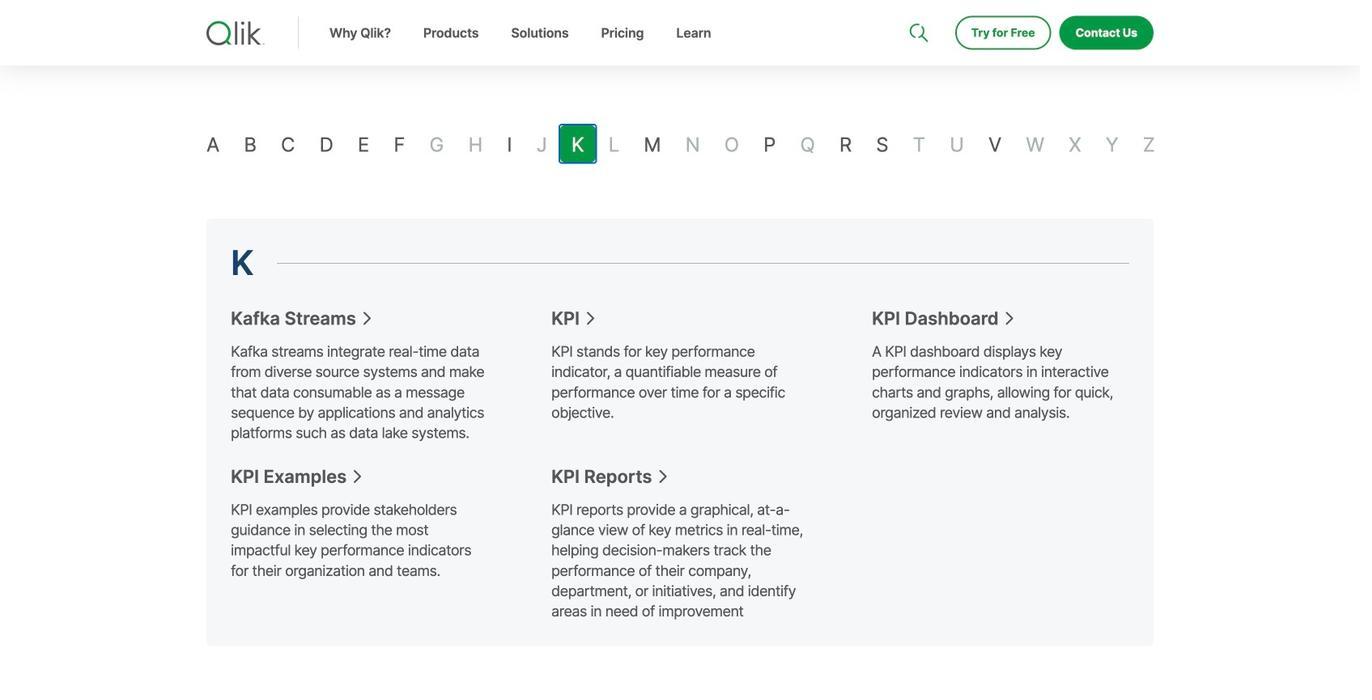 Task type: describe. For each thing, give the bounding box(es) containing it.
support image
[[911, 0, 924, 13]]

login image
[[1102, 0, 1115, 13]]



Task type: locate. For each thing, give the bounding box(es) containing it.
qlik image
[[207, 21, 265, 45]]



Task type: vqa. For each thing, say whether or not it's contained in the screenshot.
Pricing link
no



